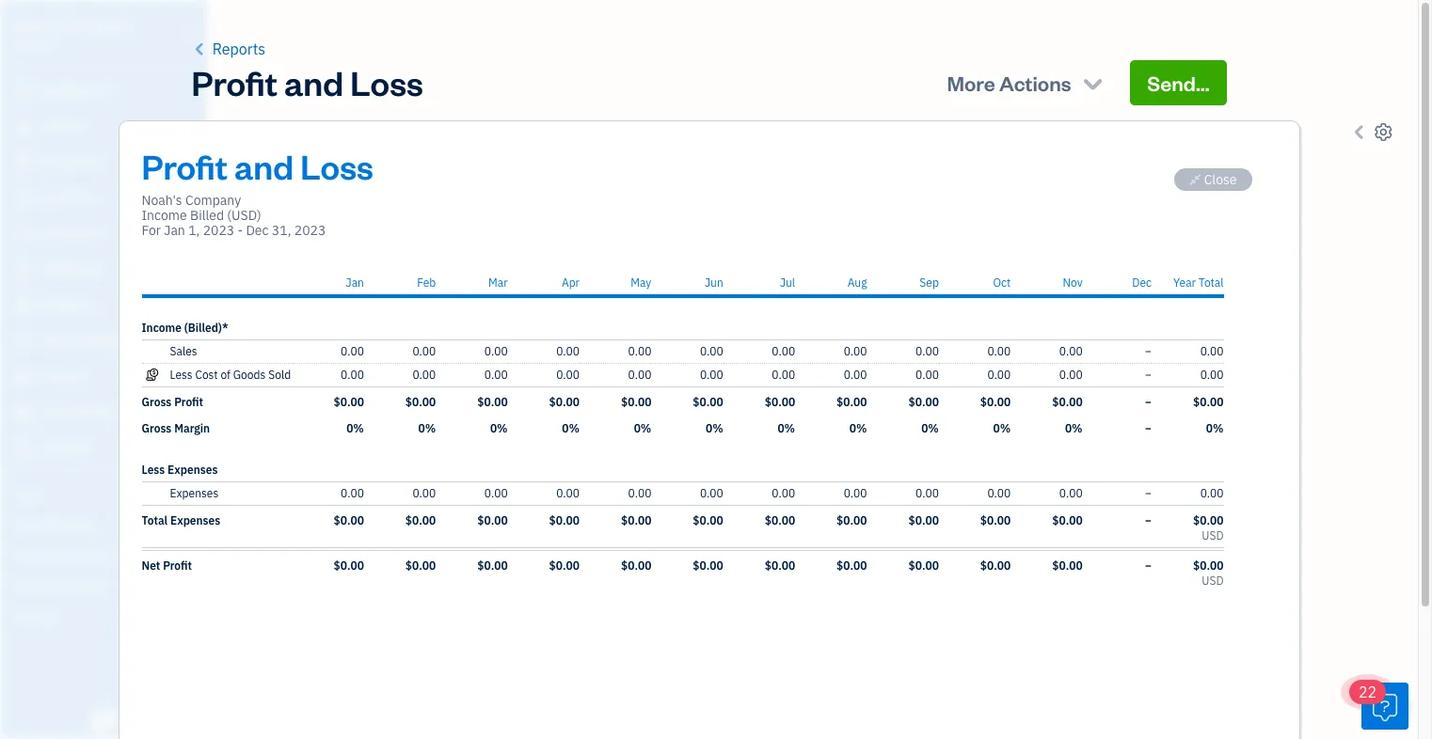 Task type: describe. For each thing, give the bounding box(es) containing it.
2 2023 from the left
[[294, 222, 326, 239]]

and for profit and loss
[[284, 60, 344, 105]]

settingscog image
[[1374, 121, 1394, 144]]

mar
[[489, 276, 508, 290]]

1 vertical spatial expenses
[[170, 487, 219, 501]]

9 0% from the left
[[922, 422, 939, 436]]

4 0% from the left
[[562, 422, 580, 436]]

gross margin
[[142, 422, 210, 436]]

chart image
[[12, 404, 35, 423]]

apps image
[[14, 488, 201, 503]]

jun
[[705, 276, 724, 290]]

gross for gross margin
[[142, 422, 172, 436]]

freshbooks image
[[88, 710, 119, 732]]

noah's company owner
[[15, 17, 131, 52]]

loss for profit and loss noah's company income billed (usd) for jan 1, 2023 - dec 31, 2023
[[301, 144, 374, 188]]

client image
[[12, 118, 35, 137]]

3 0% from the left
[[490, 422, 508, 436]]

margin
[[174, 422, 210, 436]]

$0.00 usd for total expenses
[[1194, 514, 1224, 543]]

year
[[1174, 276, 1197, 290]]

(usd)
[[227, 207, 262, 224]]

compress image
[[1190, 172, 1202, 187]]

expense image
[[12, 261, 35, 280]]

less expenses
[[142, 463, 218, 477]]

for
[[142, 222, 161, 239]]

reports button
[[192, 38, 266, 60]]

6 0% from the left
[[706, 422, 724, 436]]

$0.00 usd for net profit
[[1194, 559, 1224, 588]]

profit right the net
[[163, 559, 192, 573]]

resource center badge image
[[1362, 683, 1409, 731]]

1 horizontal spatial chevronleft image
[[1351, 121, 1370, 144]]

bank connections image
[[14, 578, 201, 593]]

− for expenses
[[1146, 487, 1152, 501]]

0 horizontal spatial chevronleft image
[[192, 38, 209, 60]]

settings image
[[14, 608, 201, 623]]

billed
[[190, 207, 224, 224]]

jan inside profit and loss noah's company income billed (usd) for jan 1, 2023 - dec 31, 2023
[[164, 222, 185, 239]]

estimate image
[[12, 153, 35, 172]]

owner
[[15, 38, 50, 52]]

gross for gross profit
[[142, 395, 172, 410]]

timer image
[[12, 332, 35, 351]]

payment image
[[12, 225, 35, 244]]

1 − from the top
[[1146, 345, 1152, 359]]

expenses for total expenses
[[170, 514, 221, 528]]

oct
[[994, 276, 1011, 290]]

noah's inside profit and loss noah's company income billed (usd) for jan 1, 2023 - dec 31, 2023
[[142, 192, 182, 209]]

− for net profit
[[1146, 559, 1152, 573]]

profit and loss
[[192, 60, 423, 105]]

jul
[[780, 276, 796, 290]]

cost
[[195, 368, 218, 382]]

actions
[[1000, 70, 1072, 96]]

− for gross profit
[[1146, 395, 1152, 410]]

may
[[631, 276, 652, 290]]

gross profit
[[142, 395, 203, 410]]

and for profit and loss noah's company income billed (usd) for jan 1, 2023 - dec 31, 2023
[[234, 144, 294, 188]]

money image
[[12, 368, 35, 387]]

team members image
[[14, 518, 201, 533]]

main element
[[0, 0, 254, 740]]

22
[[1359, 683, 1378, 702]]

more actions button
[[931, 60, 1123, 105]]



Task type: vqa. For each thing, say whether or not it's contained in the screenshot.
the topmost outstanding
no



Task type: locate. For each thing, give the bounding box(es) containing it.
2 0% from the left
[[418, 422, 436, 436]]

0 vertical spatial noah's
[[15, 17, 62, 36]]

2 income from the top
[[142, 321, 182, 335]]

income inside profit and loss noah's company income billed (usd) for jan 1, 2023 - dec 31, 2023
[[142, 207, 187, 224]]

dec
[[246, 222, 269, 239], [1133, 276, 1152, 290]]

1 vertical spatial income
[[142, 321, 182, 335]]

$0.00 usd
[[1194, 514, 1224, 543], [1194, 559, 1224, 588]]

22 button
[[1350, 681, 1409, 731]]

usd for net profit
[[1203, 574, 1224, 588]]

1 gross from the top
[[142, 395, 172, 410]]

company
[[66, 17, 131, 36], [185, 192, 241, 209]]

apr
[[562, 276, 580, 290]]

1 vertical spatial and
[[234, 144, 294, 188]]

chevronleft image
[[192, 38, 209, 60], [1351, 121, 1370, 144]]

jan
[[164, 222, 185, 239], [346, 276, 364, 290]]

total right the year
[[1199, 276, 1224, 290]]

sold
[[268, 368, 291, 382]]

0%
[[347, 422, 364, 436], [418, 422, 436, 436], [490, 422, 508, 436], [562, 422, 580, 436], [634, 422, 652, 436], [706, 422, 724, 436], [778, 422, 796, 436], [850, 422, 868, 436], [922, 422, 939, 436], [994, 422, 1011, 436], [1066, 422, 1083, 436], [1207, 422, 1224, 436]]

income (billed)*
[[142, 321, 228, 335]]

0 horizontal spatial less
[[142, 463, 165, 477]]

1 vertical spatial noah's
[[142, 192, 182, 209]]

report image
[[12, 440, 35, 458]]

0.00
[[341, 345, 364, 359], [413, 345, 436, 359], [485, 345, 508, 359], [557, 345, 580, 359], [628, 345, 652, 359], [700, 345, 724, 359], [772, 345, 796, 359], [844, 345, 868, 359], [916, 345, 939, 359], [988, 345, 1011, 359], [1060, 345, 1083, 359], [1201, 345, 1224, 359], [341, 368, 364, 382], [413, 368, 436, 382], [485, 368, 508, 382], [557, 368, 580, 382], [628, 368, 652, 382], [700, 368, 724, 382], [772, 368, 796, 382], [844, 368, 868, 382], [916, 368, 939, 382], [988, 368, 1011, 382], [1060, 368, 1083, 382], [1201, 368, 1224, 382], [341, 487, 364, 501], [413, 487, 436, 501], [485, 487, 508, 501], [557, 487, 580, 501], [628, 487, 652, 501], [700, 487, 724, 501], [772, 487, 796, 501], [844, 487, 868, 501], [916, 487, 939, 501], [988, 487, 1011, 501], [1060, 487, 1083, 501], [1201, 487, 1224, 501]]

dec right -
[[246, 222, 269, 239]]

2 gross from the top
[[142, 422, 172, 436]]

gross down gross profit
[[142, 422, 172, 436]]

loss
[[350, 60, 423, 105], [301, 144, 374, 188]]

more actions
[[947, 70, 1072, 96]]

less cost of goods sold
[[170, 368, 291, 382]]

gross
[[142, 395, 172, 410], [142, 422, 172, 436]]

income
[[142, 207, 187, 224], [142, 321, 182, 335]]

31,
[[272, 222, 291, 239]]

$0.00
[[334, 395, 364, 410], [406, 395, 436, 410], [478, 395, 508, 410], [549, 395, 580, 410], [621, 395, 652, 410], [693, 395, 724, 410], [765, 395, 796, 410], [837, 395, 868, 410], [909, 395, 939, 410], [981, 395, 1011, 410], [1053, 395, 1083, 410], [1194, 395, 1224, 410], [334, 514, 364, 528], [406, 514, 436, 528], [478, 514, 508, 528], [549, 514, 580, 528], [621, 514, 652, 528], [693, 514, 724, 528], [765, 514, 796, 528], [837, 514, 868, 528], [909, 514, 939, 528], [981, 514, 1011, 528], [1053, 514, 1083, 528], [1194, 514, 1224, 528], [334, 559, 364, 573], [406, 559, 436, 573], [478, 559, 508, 573], [549, 559, 580, 573], [621, 559, 652, 573], [693, 559, 724, 573], [765, 559, 796, 573], [837, 559, 868, 573], [909, 559, 939, 573], [981, 559, 1011, 573], [1053, 559, 1083, 573], [1194, 559, 1224, 573]]

noah's
[[15, 17, 62, 36], [142, 192, 182, 209]]

noah's up owner
[[15, 17, 62, 36]]

0 vertical spatial loss
[[350, 60, 423, 105]]

sales
[[170, 345, 197, 359]]

less for less cost of goods sold
[[170, 368, 193, 382]]

0 horizontal spatial company
[[66, 17, 131, 36]]

and right reports button
[[284, 60, 344, 105]]

1 vertical spatial dec
[[1133, 276, 1152, 290]]

sep
[[920, 276, 939, 290]]

0 horizontal spatial total
[[142, 514, 168, 528]]

1 vertical spatial company
[[185, 192, 241, 209]]

reports
[[212, 40, 266, 58]]

gross up gross margin
[[142, 395, 172, 410]]

1 horizontal spatial noah's
[[142, 192, 182, 209]]

profit inside profit and loss noah's company income billed (usd) for jan 1, 2023 - dec 31, 2023
[[142, 144, 228, 188]]

close
[[1205, 171, 1238, 188]]

dashboard image
[[12, 82, 35, 101]]

profit and loss noah's company income billed (usd) for jan 1, 2023 - dec 31, 2023
[[142, 144, 374, 239]]

2023 left -
[[203, 222, 235, 239]]

less
[[170, 368, 193, 382], [142, 463, 165, 477]]

6 − from the top
[[1146, 514, 1152, 528]]

usd
[[1203, 529, 1224, 543], [1203, 574, 1224, 588]]

net
[[142, 559, 160, 573]]

income up category "image"
[[142, 321, 182, 335]]

1 horizontal spatial total
[[1199, 276, 1224, 290]]

−
[[1146, 345, 1152, 359], [1146, 368, 1152, 382], [1146, 395, 1152, 410], [1146, 422, 1152, 436], [1146, 487, 1152, 501], [1146, 514, 1152, 528], [1146, 559, 1152, 573]]

of
[[221, 368, 231, 382]]

0 vertical spatial and
[[284, 60, 344, 105]]

total up the net
[[142, 514, 168, 528]]

0 horizontal spatial jan
[[164, 222, 185, 239]]

1 horizontal spatial jan
[[346, 276, 364, 290]]

− for gross margin
[[1146, 422, 1152, 436]]

expenses
[[168, 463, 218, 477], [170, 487, 219, 501], [170, 514, 221, 528]]

1 vertical spatial jan
[[346, 276, 364, 290]]

total
[[1199, 276, 1224, 290], [142, 514, 168, 528]]

0 vertical spatial $0.00 usd
[[1194, 514, 1224, 543]]

0 horizontal spatial noah's
[[15, 17, 62, 36]]

company inside noah's company owner
[[66, 17, 131, 36]]

0 vertical spatial income
[[142, 207, 187, 224]]

1 vertical spatial gross
[[142, 422, 172, 436]]

chevronleft image left reports
[[192, 38, 209, 60]]

7 0% from the left
[[778, 422, 796, 436]]

1 vertical spatial loss
[[301, 144, 374, 188]]

profit up the margin
[[174, 395, 203, 410]]

profit up billed
[[142, 144, 228, 188]]

1 $0.00 usd from the top
[[1194, 514, 1224, 543]]

2 usd from the top
[[1203, 574, 1224, 588]]

0 horizontal spatial 2023
[[203, 222, 235, 239]]

noah's up the for
[[142, 192, 182, 209]]

0 vertical spatial company
[[66, 17, 131, 36]]

and up (usd)
[[234, 144, 294, 188]]

0 vertical spatial gross
[[142, 395, 172, 410]]

loss inside profit and loss noah's company income billed (usd) for jan 1, 2023 - dec 31, 2023
[[301, 144, 374, 188]]

send… button
[[1131, 60, 1227, 105]]

2 − from the top
[[1146, 368, 1152, 382]]

more
[[947, 70, 996, 96]]

aug
[[848, 276, 868, 290]]

5 − from the top
[[1146, 487, 1152, 501]]

net profit
[[142, 559, 192, 573]]

1 usd from the top
[[1203, 529, 1224, 543]]

less down gross margin
[[142, 463, 165, 477]]

usd for total expenses
[[1203, 529, 1224, 543]]

5 0% from the left
[[634, 422, 652, 436]]

0 vertical spatial dec
[[246, 222, 269, 239]]

noah's inside noah's company owner
[[15, 17, 62, 36]]

profit down reports
[[192, 60, 278, 105]]

expenses for less expenses
[[168, 463, 218, 477]]

− for total expenses
[[1146, 514, 1152, 528]]

dec inside profit and loss noah's company income billed (usd) for jan 1, 2023 - dec 31, 2023
[[246, 222, 269, 239]]

0 vertical spatial total
[[1199, 276, 1224, 290]]

send…
[[1148, 70, 1210, 96]]

less down sales
[[170, 368, 193, 382]]

2 vertical spatial expenses
[[170, 514, 221, 528]]

1 2023 from the left
[[203, 222, 235, 239]]

0 vertical spatial expenses
[[168, 463, 218, 477]]

goods
[[233, 368, 266, 382]]

1 0% from the left
[[347, 422, 364, 436]]

8 0% from the left
[[850, 422, 868, 436]]

3 − from the top
[[1146, 395, 1152, 410]]

jan left "1,"
[[164, 222, 185, 239]]

nov
[[1063, 276, 1083, 290]]

total expenses
[[142, 514, 221, 528]]

1 horizontal spatial less
[[170, 368, 193, 382]]

year total
[[1174, 276, 1224, 290]]

1 horizontal spatial dec
[[1133, 276, 1152, 290]]

category image
[[142, 345, 162, 360]]

12 0% from the left
[[1207, 422, 1224, 436]]

feb
[[417, 276, 436, 290]]

1 vertical spatial total
[[142, 514, 168, 528]]

4 − from the top
[[1146, 422, 1152, 436]]

0 horizontal spatial dec
[[246, 222, 269, 239]]

1 horizontal spatial 2023
[[294, 222, 326, 239]]

jan left feb
[[346, 276, 364, 290]]

1 vertical spatial usd
[[1203, 574, 1224, 588]]

0 vertical spatial less
[[170, 368, 193, 382]]

0 vertical spatial usd
[[1203, 529, 1224, 543]]

11 0% from the left
[[1066, 422, 1083, 436]]

2023
[[203, 222, 235, 239], [294, 222, 326, 239]]

profit
[[192, 60, 278, 105], [142, 144, 228, 188], [174, 395, 203, 410], [163, 559, 192, 573]]

2023 right "31,"
[[294, 222, 326, 239]]

and
[[284, 60, 344, 105], [234, 144, 294, 188]]

1,
[[188, 222, 200, 239]]

invoice image
[[12, 189, 35, 208]]

less for less expenses
[[142, 463, 165, 477]]

chevrondown image
[[1081, 70, 1107, 96]]

chevronleft image left settingscog image
[[1351, 121, 1370, 144]]

project image
[[12, 297, 35, 315]]

1 horizontal spatial company
[[185, 192, 241, 209]]

1 vertical spatial chevronleft image
[[1351, 121, 1370, 144]]

1 vertical spatial less
[[142, 463, 165, 477]]

and inside profit and loss noah's company income billed (usd) for jan 1, 2023 - dec 31, 2023
[[234, 144, 294, 188]]

-
[[238, 222, 243, 239]]

2 $0.00 usd from the top
[[1194, 559, 1224, 588]]

0 vertical spatial jan
[[164, 222, 185, 239]]

7 − from the top
[[1146, 559, 1152, 573]]

10 0% from the left
[[994, 422, 1011, 436]]

0 vertical spatial chevronleft image
[[192, 38, 209, 60]]

1 income from the top
[[142, 207, 187, 224]]

company inside profit and loss noah's company income billed (usd) for jan 1, 2023 - dec 31, 2023
[[185, 192, 241, 209]]

income left "1,"
[[142, 207, 187, 224]]

close button
[[1175, 169, 1253, 191]]

loss for profit and loss
[[350, 60, 423, 105]]

1 vertical spatial $0.00 usd
[[1194, 559, 1224, 588]]

dec left the year
[[1133, 276, 1152, 290]]

(billed)*
[[184, 321, 228, 335]]

items and services image
[[14, 548, 201, 563]]



